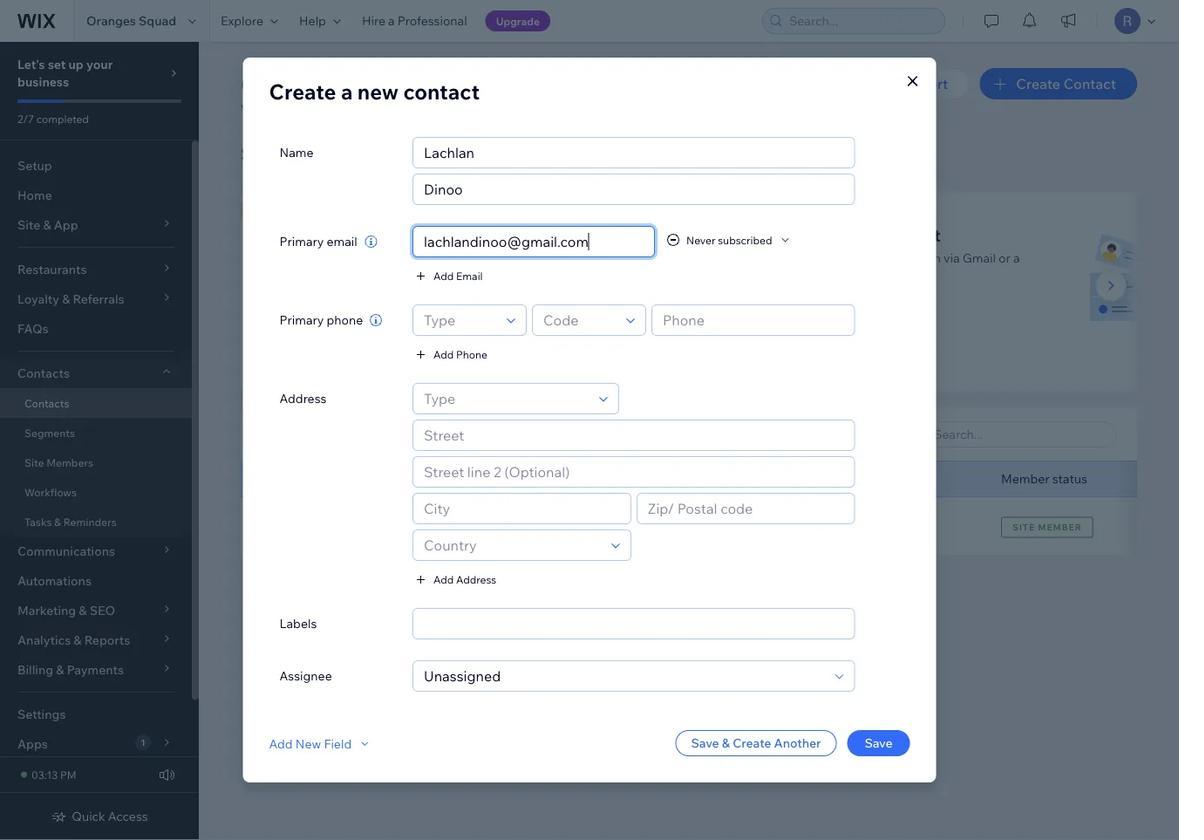 Task type: vqa. For each thing, say whether or not it's contained in the screenshot.
never subscribed
yes



Task type: describe. For each thing, give the bounding box(es) containing it.
2/7
[[17, 112, 34, 125]]

new
[[296, 736, 321, 751]]

phone inside button
[[456, 348, 488, 361]]

import for import
[[904, 75, 949, 92]]

a right hire
[[388, 13, 395, 28]]

google inside go to google ads button
[[317, 308, 359, 323]]

Country field
[[419, 530, 606, 560]]

ruby
[[351, 517, 385, 535]]

go
[[283, 308, 300, 323]]

segments
[[24, 426, 75, 439]]

field
[[324, 736, 352, 751]]

add phone
[[434, 348, 488, 361]]

03:13 pm
[[31, 768, 76, 781]]

primary for primary email
[[280, 234, 324, 249]]

primary phone
[[280, 312, 363, 328]]

settings link
[[0, 700, 192, 729]]

never subscribed button
[[666, 232, 793, 248]]

import for import contacts
[[773, 308, 812, 323]]

tasks
[[24, 515, 52, 528]]

workflows link
[[0, 477, 192, 507]]

faqs link
[[0, 314, 192, 344]]

filter
[[278, 101, 308, 119]]

quick access
[[72, 809, 148, 824]]

all
[[395, 101, 410, 119]]

capture leads
[[244, 206, 313, 215]]

assignee
[[280, 668, 332, 684]]

2 horizontal spatial address
[[850, 471, 897, 486]]

0 vertical spatial ads
[[455, 224, 488, 246]]

likely
[[267, 266, 296, 281]]

more
[[753, 206, 778, 215]]

suggested
[[241, 142, 337, 165]]

let's
[[17, 57, 45, 72]]

automations
[[17, 573, 92, 588]]

home
[[17, 188, 52, 203]]

contacts button
[[0, 359, 192, 388]]

let's set up your business
[[17, 57, 113, 89]]

anderson
[[388, 517, 452, 535]]

get leads with google ads launch a google ads campaign to target people likely to become leads.
[[267, 224, 541, 281]]

another
[[774, 735, 821, 751]]

setup link
[[0, 151, 192, 181]]

pm
[[60, 768, 76, 781]]

suggested for you
[[241, 142, 403, 165]]

1 vertical spatial ads
[[366, 250, 388, 266]]

target
[[464, 250, 499, 266]]

1 type field from the top
[[419, 305, 502, 335]]

leads. inside 'contacts view, filter and manage all of your site's customers and leads.'
[[596, 101, 634, 119]]

1 vertical spatial member
[[1038, 522, 1082, 533]]

workflows
[[24, 485, 77, 499]]

0 vertical spatial contact
[[404, 79, 480, 105]]

name
[[280, 145, 314, 160]]

go to google ads button
[[267, 303, 400, 329]]

save & create another
[[691, 735, 821, 751]]

squad
[[139, 13, 176, 28]]

business
[[17, 74, 69, 89]]

0 vertical spatial google
[[390, 224, 451, 246]]

import button
[[883, 68, 969, 99]]

contacts inside contacts dropdown button
[[17, 366, 70, 381]]

import contacts
[[773, 308, 867, 323]]

segments link
[[0, 418, 192, 448]]

leads
[[286, 206, 313, 215]]

via
[[944, 250, 960, 266]]

csv
[[757, 266, 782, 281]]

file.
[[785, 266, 805, 281]]

never subscribed
[[687, 233, 772, 246]]

help button
[[289, 0, 351, 42]]

site's
[[461, 101, 493, 119]]

Last name field
[[419, 174, 849, 204]]

add for add address
[[434, 573, 454, 586]]

create for create contact
[[1017, 75, 1061, 92]]

contacts
[[784, 250, 833, 266]]

upgrade button
[[486, 10, 550, 31]]

tasks & reminders link
[[0, 507, 192, 537]]

a inside get leads with google ads launch a google ads campaign to target people likely to become leads.
[[311, 250, 318, 266]]

view,
[[241, 101, 275, 119]]

& for save
[[722, 735, 730, 751]]

you
[[371, 142, 403, 165]]

create contact
[[1017, 75, 1117, 92]]

add for add new field
[[269, 736, 293, 751]]

Street line 2 (Optional) field
[[419, 457, 849, 487]]

03:13
[[31, 768, 58, 781]]

reminders
[[63, 515, 117, 528]]

email
[[327, 234, 357, 249]]

customers
[[496, 101, 565, 119]]

add inside grow your contact list add contacts by importing them via gmail or a csv file.
[[757, 250, 781, 266]]

quick
[[72, 809, 105, 824]]

become
[[313, 266, 359, 281]]

get
[[734, 206, 751, 215]]

add email
[[434, 269, 483, 282]]

site member
[[1013, 522, 1082, 533]]

setup
[[17, 158, 52, 173]]

subscribed
[[718, 233, 772, 246]]

go to google ads
[[283, 308, 385, 323]]

get
[[267, 224, 297, 246]]

create inside save & create another button
[[733, 735, 772, 751]]

new
[[358, 79, 399, 105]]

contacts link
[[0, 388, 192, 418]]

list containing get leads with google ads
[[238, 193, 1179, 391]]

import contacts button
[[757, 303, 883, 329]]

or
[[999, 250, 1011, 266]]

manage
[[339, 101, 392, 119]]

address inside button
[[456, 573, 497, 586]]

a left the new
[[341, 79, 353, 105]]

save & create another button
[[676, 730, 837, 756]]

save for save
[[865, 735, 893, 751]]



Task type: locate. For each thing, give the bounding box(es) containing it.
1 horizontal spatial leads.
[[596, 101, 634, 119]]

contacts inside contacts link
[[24, 397, 69, 410]]

2/7 completed
[[17, 112, 89, 125]]

Street field
[[419, 420, 849, 450]]

0 horizontal spatial create
[[269, 79, 336, 105]]

1 vertical spatial type field
[[419, 384, 594, 414]]

primary up launch
[[280, 234, 324, 249]]

1 vertical spatial to
[[298, 266, 310, 281]]

add for add email
[[434, 269, 454, 282]]

google down email
[[321, 250, 363, 266]]

filter
[[815, 427, 844, 442]]

a down the primary email
[[311, 250, 318, 266]]

1 vertical spatial address
[[850, 471, 897, 486]]

your inside grow your contact list add contacts by importing them via gmail or a csv file.
[[806, 224, 844, 246]]

member
[[1002, 471, 1050, 486], [1038, 522, 1082, 533]]

list
[[915, 224, 941, 246]]

member left status
[[1002, 471, 1050, 486]]

sidebar element
[[0, 42, 199, 840]]

0 vertical spatial phone
[[456, 348, 488, 361]]

your up contacts at top
[[806, 224, 844, 246]]

rubyanndersson@gmail.com
[[546, 518, 712, 533]]

address down filter button
[[850, 471, 897, 486]]

0 horizontal spatial &
[[54, 515, 61, 528]]

hire
[[362, 13, 386, 28]]

create inside create contact button
[[1017, 75, 1061, 92]]

site down 'member status' at right bottom
[[1013, 522, 1036, 533]]

a inside grow your contact list add contacts by importing them via gmail or a csv file.
[[1014, 250, 1020, 266]]

2 save from the left
[[865, 735, 893, 751]]

0 horizontal spatial leads.
[[362, 266, 395, 281]]

phone down add email
[[456, 348, 488, 361]]

add inside add email "button"
[[434, 269, 454, 282]]

leads. down the with
[[362, 266, 395, 281]]

a
[[388, 13, 395, 28], [341, 79, 353, 105], [311, 250, 318, 266], [1014, 250, 1020, 266]]

to
[[449, 250, 461, 266], [298, 266, 310, 281], [302, 308, 314, 323]]

member status
[[1002, 471, 1088, 486]]

hire a professional link
[[351, 0, 478, 42]]

and right "filter"
[[312, 101, 336, 119]]

2 vertical spatial your
[[806, 224, 844, 246]]

site inside sidebar element
[[24, 456, 44, 469]]

1 save from the left
[[691, 735, 719, 751]]

importing
[[852, 250, 909, 266]]

add for add phone
[[434, 348, 454, 361]]

email inside "button"
[[456, 269, 483, 282]]

1 horizontal spatial and
[[568, 101, 593, 119]]

Code field
[[538, 305, 621, 335]]

and right customers
[[568, 101, 593, 119]]

site for site member
[[1013, 522, 1036, 533]]

type field down add phone
[[419, 384, 594, 414]]

list
[[238, 193, 1179, 391]]

Zip/ Postal code field
[[643, 494, 849, 523]]

add down campaign
[[434, 269, 454, 282]]

contacts down faqs
[[17, 366, 70, 381]]

campaign
[[390, 250, 447, 266]]

members
[[46, 456, 93, 469]]

contacts
[[780, 206, 826, 215]]

Email field
[[419, 227, 649, 256]]

grow
[[757, 224, 802, 246]]

0 horizontal spatial and
[[312, 101, 336, 119]]

email down target
[[456, 269, 483, 282]]

email up 'city' field on the bottom of the page
[[546, 471, 577, 486]]

upgrade
[[496, 14, 540, 27]]

ads
[[455, 224, 488, 246], [366, 250, 388, 266], [362, 308, 385, 323]]

0 vertical spatial member
[[1002, 471, 1050, 486]]

0 vertical spatial &
[[54, 515, 61, 528]]

your inside 'contacts view, filter and manage all of your site's customers and leads.'
[[429, 101, 458, 119]]

import inside "button"
[[773, 308, 812, 323]]

a right or
[[1014, 250, 1020, 266]]

add inside add address button
[[434, 573, 454, 586]]

1 primary from the top
[[280, 234, 324, 249]]

create a new contact
[[269, 79, 480, 105]]

1 horizontal spatial import
[[904, 75, 949, 92]]

1 vertical spatial your
[[429, 101, 458, 119]]

1 horizontal spatial your
[[429, 101, 458, 119]]

None field
[[429, 609, 849, 639], [419, 661, 830, 691], [429, 609, 849, 639], [419, 661, 830, 691]]

2 type field from the top
[[419, 384, 594, 414]]

address down country field
[[456, 573, 497, 586]]

add down add email "button"
[[434, 348, 454, 361]]

1 vertical spatial phone
[[698, 471, 735, 486]]

set
[[48, 57, 66, 72]]

quick access button
[[51, 809, 148, 824]]

add address button
[[413, 571, 497, 587]]

0 vertical spatial leads.
[[596, 101, 634, 119]]

0 horizontal spatial site
[[24, 456, 44, 469]]

save button
[[848, 730, 910, 756]]

capture
[[244, 206, 283, 215]]

get more contacts
[[734, 206, 826, 215]]

add up csv in the top right of the page
[[757, 250, 781, 266]]

0 horizontal spatial import
[[773, 308, 812, 323]]

add down the anderson
[[434, 573, 454, 586]]

member down status
[[1038, 522, 1082, 533]]

1 horizontal spatial save
[[865, 735, 893, 751]]

gmail
[[963, 250, 996, 266]]

2 and from the left
[[568, 101, 593, 119]]

site down segments
[[24, 456, 44, 469]]

site
[[24, 456, 44, 469], [1013, 522, 1036, 533]]

2 vertical spatial to
[[302, 308, 314, 323]]

add inside add new field button
[[269, 736, 293, 751]]

site members
[[24, 456, 93, 469]]

address
[[280, 391, 327, 406], [850, 471, 897, 486], [456, 573, 497, 586]]

leads. up first name field
[[596, 101, 634, 119]]

phone up zip/ postal code field
[[698, 471, 735, 486]]

2 vertical spatial google
[[317, 308, 359, 323]]

1 horizontal spatial address
[[456, 573, 497, 586]]

contacts up segments
[[24, 397, 69, 410]]

0 horizontal spatial address
[[280, 391, 327, 406]]

City field
[[419, 494, 625, 523]]

save for save & create another
[[691, 735, 719, 751]]

ruby anderson
[[351, 517, 452, 535]]

add inside add phone button
[[434, 348, 454, 361]]

contacts inside import contacts "button"
[[815, 308, 867, 323]]

1 vertical spatial leads.
[[362, 266, 395, 281]]

people
[[501, 250, 541, 266]]

1 horizontal spatial site
[[1013, 522, 1036, 533]]

Phone field
[[658, 305, 849, 335]]

create contact button
[[980, 68, 1138, 99]]

site for site members
[[24, 456, 44, 469]]

2 vertical spatial address
[[456, 573, 497, 586]]

contact
[[1064, 75, 1117, 92]]

settings
[[17, 707, 66, 722]]

create
[[1017, 75, 1061, 92], [269, 79, 336, 105], [733, 735, 772, 751]]

add new field button
[[269, 736, 373, 751]]

contact inside grow your contact list add contacts by importing them via gmail or a csv file.
[[848, 224, 912, 246]]

2 horizontal spatial your
[[806, 224, 844, 246]]

First name field
[[419, 138, 849, 167]]

1 vertical spatial search... field
[[929, 422, 1111, 447]]

import inside button
[[904, 75, 949, 92]]

0 vertical spatial import
[[904, 75, 949, 92]]

0 vertical spatial email
[[456, 269, 483, 282]]

home link
[[0, 181, 192, 210]]

your right up on the left top
[[86, 57, 113, 72]]

Type field
[[419, 305, 502, 335], [419, 384, 594, 414]]

1 vertical spatial import
[[773, 308, 812, 323]]

add left the new
[[269, 736, 293, 751]]

create for create a new contact
[[269, 79, 336, 105]]

grow your contact list add contacts by importing them via gmail or a csv file.
[[757, 224, 1020, 281]]

0 horizontal spatial contact
[[404, 79, 480, 105]]

primary email
[[280, 234, 357, 249]]

1 horizontal spatial email
[[546, 471, 577, 486]]

type field up add phone
[[419, 305, 502, 335]]

google down become
[[317, 308, 359, 323]]

1 vertical spatial email
[[546, 471, 577, 486]]

1 horizontal spatial &
[[722, 735, 730, 751]]

0 vertical spatial search... field
[[784, 9, 940, 33]]

status
[[1053, 471, 1088, 486]]

access
[[108, 809, 148, 824]]

1 vertical spatial site
[[1013, 522, 1036, 533]]

1 vertical spatial &
[[722, 735, 730, 751]]

contacts inside 'contacts view, filter and manage all of your site's customers and leads.'
[[241, 68, 347, 99]]

tasks & reminders
[[24, 515, 117, 528]]

1 vertical spatial google
[[321, 250, 363, 266]]

site members link
[[0, 448, 192, 477]]

create left the contact
[[1017, 75, 1061, 92]]

add address
[[434, 573, 497, 586]]

faqs
[[17, 321, 48, 336]]

& right tasks
[[54, 515, 61, 528]]

create left another
[[733, 735, 772, 751]]

0 horizontal spatial your
[[86, 57, 113, 72]]

primary
[[280, 234, 324, 249], [280, 312, 324, 328]]

primary for primary phone
[[280, 312, 324, 328]]

0 vertical spatial site
[[24, 456, 44, 469]]

oranges
[[86, 13, 136, 28]]

them
[[911, 250, 941, 266]]

explore
[[221, 13, 263, 28]]

ads inside button
[[362, 308, 385, 323]]

1 and from the left
[[312, 101, 336, 119]]

2 horizontal spatial create
[[1017, 75, 1061, 92]]

add new field
[[269, 736, 352, 751]]

your right of
[[429, 101, 458, 119]]

contacts view, filter and manage all of your site's customers and leads.
[[241, 68, 637, 119]]

Search... field
[[784, 9, 940, 33], [929, 422, 1111, 447]]

contacts down the by
[[815, 308, 867, 323]]

leads
[[301, 224, 346, 246]]

to up add email
[[449, 250, 461, 266]]

completed
[[36, 112, 89, 125]]

your inside let's set up your business
[[86, 57, 113, 72]]

your
[[86, 57, 113, 72], [429, 101, 458, 119], [806, 224, 844, 246]]

2 vertical spatial ads
[[362, 308, 385, 323]]

automations link
[[0, 566, 192, 596]]

1 horizontal spatial contact
[[848, 224, 912, 246]]

primary left phone on the left
[[280, 312, 324, 328]]

2 primary from the top
[[280, 312, 324, 328]]

leads. inside get leads with google ads launch a google ads campaign to target people likely to become leads.
[[362, 266, 395, 281]]

contact up importing
[[848, 224, 912, 246]]

contact
[[404, 79, 480, 105], [848, 224, 912, 246]]

address down primary phone
[[280, 391, 327, 406]]

contacts up "filter"
[[241, 68, 347, 99]]

help
[[299, 13, 326, 28]]

1 horizontal spatial phone
[[698, 471, 735, 486]]

1 horizontal spatial create
[[733, 735, 772, 751]]

for
[[341, 142, 366, 165]]

1 vertical spatial primary
[[280, 312, 324, 328]]

0 vertical spatial your
[[86, 57, 113, 72]]

0 vertical spatial primary
[[280, 234, 324, 249]]

& for tasks
[[54, 515, 61, 528]]

0 horizontal spatial save
[[691, 735, 719, 751]]

to down launch
[[298, 266, 310, 281]]

create up the name on the left top of page
[[269, 79, 336, 105]]

google up campaign
[[390, 224, 451, 246]]

0 horizontal spatial phone
[[456, 348, 488, 361]]

contact right the new
[[404, 79, 480, 105]]

1 vertical spatial contact
[[848, 224, 912, 246]]

& inside sidebar element
[[54, 515, 61, 528]]

to right go
[[302, 308, 314, 323]]

0 vertical spatial type field
[[419, 305, 502, 335]]

0 vertical spatial address
[[280, 391, 327, 406]]

0 horizontal spatial email
[[456, 269, 483, 282]]

& left another
[[722, 735, 730, 751]]

to inside button
[[302, 308, 314, 323]]

& inside button
[[722, 735, 730, 751]]

0 vertical spatial to
[[449, 250, 461, 266]]

never
[[687, 233, 716, 246]]



